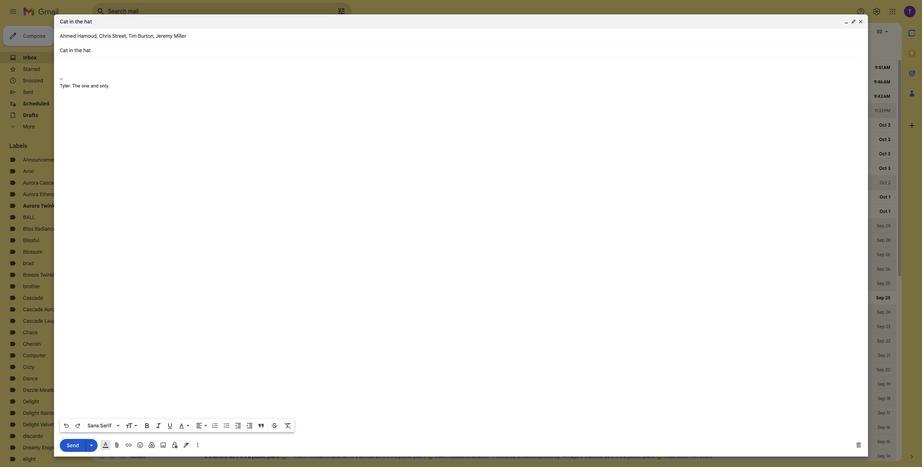 Task type: vqa. For each thing, say whether or not it's contained in the screenshot.
toggle split pane mode image
yes



Task type: locate. For each thing, give the bounding box(es) containing it.
1 horizontal spatial as
[[376, 454, 381, 460]]

strikethrough ‪(⌘⇧x)‬ image
[[271, 423, 278, 430]]

sep 26 row
[[92, 248, 896, 262], [92, 262, 896, 277]]

discard draft ‪(⌘⇧d)‬ image
[[855, 442, 862, 449]]

in
[[69, 18, 74, 25]]

reddit
[[130, 410, 145, 417], [130, 425, 145, 431], [130, 439, 145, 446], [130, 454, 145, 460]]

2 place from the left
[[414, 454, 426, 460]]

3 3 from the top
[[888, 151, 891, 157]]

ago right '7h'
[[464, 425, 472, 431]]

oct
[[879, 122, 887, 128], [879, 137, 887, 142], [879, 151, 887, 157], [879, 166, 887, 171], [880, 180, 887, 186], [880, 195, 888, 200], [880, 209, 888, 214]]

sep 17
[[878, 411, 891, 416]]

0 horizontal spatial show
[[338, 425, 350, 431]]

aurora twinkle link
[[23, 203, 59, 209]]

burton
[[138, 33, 153, 39]]

aurora for aurora twinkle
[[23, 203, 40, 209]]

"
[[287, 454, 289, 460]]

2 vertical spatial delight
[[23, 422, 39, 428]]

3 oct 3 row from the top
[[92, 147, 896, 161]]

1 he from the left
[[210, 410, 215, 417]]

2 delight from the top
[[23, 410, 39, 417]]

inbox link
[[23, 54, 37, 61]]

🙄 image left 1141
[[657, 454, 663, 460]]

reddit down insert emoji ‪(⌘⇧2)‬ icon on the bottom left of the page
[[130, 454, 145, 460]]

sans serif option
[[86, 423, 115, 430]]

1 horizontal spatial votes
[[626, 410, 639, 417]]

cat
[[60, 18, 68, 25]]

comments right 203
[[650, 410, 675, 417]]

1 up the 29
[[889, 209, 891, 214]]

1 horizontal spatial it's
[[616, 454, 622, 460]]

read left 1282
[[589, 410, 600, 417]]

sep 25 row up sep 23 row
[[92, 291, 896, 305]]

read left 1141
[[664, 454, 676, 460]]

not important switch
[[120, 410, 127, 417], [120, 424, 127, 432], [120, 439, 127, 446], [120, 453, 127, 460]]

0 vertical spatial twinkle
[[41, 203, 59, 209]]

formatting options toolbar
[[60, 420, 294, 433]]

2 woman from the left
[[320, 425, 336, 431]]

20
[[885, 367, 891, 373]]

1 vertical spatial ago
[[464, 425, 472, 431]]

more left 1282
[[602, 410, 613, 417]]

-
[[60, 76, 61, 81], [61, 76, 63, 81], [261, 410, 263, 417], [249, 425, 251, 431], [290, 454, 293, 460]]

0 vertical spatial 26
[[886, 252, 891, 258]]

by left u/ at the right of page
[[724, 425, 729, 431]]

sans
[[88, 423, 99, 429]]

close image
[[858, 19, 864, 24]]

ago right the 14h
[[570, 454, 579, 460]]

0 vertical spatial ago
[[525, 410, 534, 417]]

1 vertical spatial 26
[[886, 267, 891, 272]]

twinkle down ethereal
[[41, 203, 59, 209]]

scheduled link
[[23, 101, 49, 107]]

dance link
[[23, 376, 38, 382]]

oct 2
[[880, 180, 891, 186]]

2 horizontal spatial if
[[611, 454, 614, 460]]

italic ‪(⌘i)‬ image
[[155, 423, 162, 430]]

0 horizontal spatial maincharacter?
[[337, 410, 374, 417]]

ago right 22h
[[525, 410, 534, 417]]

ago
[[525, 410, 534, 417], [464, 425, 472, 431], [570, 454, 579, 460]]

1 , from the left
[[97, 33, 98, 39]]

2 not important switch from the top
[[120, 424, 127, 432]]

more options image
[[196, 442, 200, 449]]

one
[[309, 425, 319, 431], [474, 425, 483, 431]]

sep 22 row
[[92, 334, 896, 349]]

oct 1 down oct 2
[[880, 195, 891, 200]]

is
[[321, 410, 325, 417], [535, 410, 539, 417]]

computer link
[[23, 353, 46, 359]]

if
[[236, 454, 239, 460], [382, 454, 385, 460], [611, 454, 614, 460]]

2 horizontal spatial as
[[605, 454, 610, 460]]

0 horizontal spatial comments
[[575, 425, 600, 431]]

blossom link
[[23, 249, 42, 255]]

main content
[[92, 23, 902, 468]]

oct 1 row
[[92, 190, 896, 205], [92, 205, 896, 219]]

2 is from the left
[[535, 410, 539, 417]]

3 , from the left
[[153, 33, 155, 39]]

sep 29 row
[[92, 219, 896, 233]]

1 vertical spatial twinkle
[[40, 272, 57, 278]]

1 delight from the top
[[23, 399, 39, 405]]

tab list right the 29
[[902, 23, 922, 442]]

1 reddit from the top
[[130, 410, 145, 417]]

2 sep 25 row from the top
[[92, 291, 896, 305]]

0 vertical spatial 1
[[889, 195, 891, 200]]

1 maincharacter? from the left
[[337, 410, 374, 417]]

redo ‪(⌘y)‬ image
[[74, 423, 81, 430]]

🙄 image down the u/shugazi in the bottom left of the page
[[427, 454, 434, 460]]

numbered list ‪(⌘⇧7)‬ image
[[211, 423, 219, 430]]

1 horizontal spatial ,
[[126, 33, 127, 39]]

oct 1
[[880, 195, 891, 200], [880, 209, 891, 214]]

0 horizontal spatial is
[[321, 410, 325, 417]]

Message Body text field
[[60, 61, 862, 418]]

3 delight from the top
[[23, 422, 39, 428]]

oct inside row
[[880, 180, 887, 186]]

dreamy enigma
[[23, 445, 59, 451]]

1 it's from the left
[[387, 454, 393, 460]]

delight link
[[23, 399, 39, 405]]

1 horizontal spatial show
[[502, 425, 514, 431]]

2 horizontal spatial public
[[628, 454, 642, 460]]

more down drafts in the top of the page
[[23, 124, 35, 130]]

0 vertical spatial read
[[589, 410, 600, 417]]

🙄 image down remove formatting ‪(⌘\)‬ 'icon'
[[281, 454, 287, 460]]

r/iamthemaincharacter: up the "
[[252, 425, 308, 431]]

more button
[[0, 121, 86, 133]]

compose
[[23, 33, 46, 39]]

1 oct 1 from the top
[[880, 195, 891, 200]]

computer
[[23, 353, 46, 359]]

votes right 1141
[[699, 454, 712, 460]]

1 vertical spatial 25
[[885, 295, 891, 301]]

aurora up aurora twinkle link
[[23, 191, 38, 198]]

bulleted list ‪(⌘⇧8)‬ image
[[223, 423, 230, 430]]

read down 22h
[[516, 425, 527, 431]]

29
[[886, 223, 891, 229]]

one right remove formatting ‪(⌘\)‬ 'icon'
[[309, 425, 319, 431]]

tab list
[[902, 23, 922, 442], [92, 40, 902, 61]]

delight velvet
[[23, 422, 54, 428]]

votes left 203
[[626, 410, 639, 417]]

3 row from the top
[[92, 450, 896, 464]]

one down "is he a maincharacter?" - r/iamthemaincharacter: is he a maincharacter? r/iamthemaincharacter · posted by u/moreheadsmoreprices 22h ago is he a maincharacter? read more 1282 votes 203 comments hide r/iamthemaincharacter r/
[[474, 425, 483, 431]]

1 horizontal spatial one
[[474, 425, 483, 431]]

1 horizontal spatial it's
[[580, 454, 587, 460]]

1 vertical spatial sep 26
[[877, 267, 891, 272]]

0 horizontal spatial he
[[210, 410, 215, 417]]

cascade up ethereal
[[40, 180, 60, 186]]

203
[[640, 410, 649, 417]]

2 show from the left
[[502, 425, 514, 431]]

"it's
[[202, 454, 211, 460]]

settings image
[[873, 7, 881, 16]]

u/shugazi
[[433, 425, 456, 431]]

3 woman from the left
[[485, 425, 501, 431]]

primary tab
[[92, 40, 183, 61]]

1 vertical spatial delight
[[23, 410, 39, 417]]

0 horizontal spatial public
[[252, 454, 266, 460]]

as
[[229, 454, 234, 460], [376, 454, 381, 460], [605, 454, 610, 460]]

2 horizontal spatial 🙄 image
[[657, 454, 663, 460]]

0 vertical spatial oct 1
[[880, 195, 891, 200]]

21
[[887, 353, 891, 358]]

show up - r/iamthemaincharacter: it's almost as if it's a public place
[[338, 425, 350, 431]]

1 horizontal spatial is
[[535, 410, 539, 417]]

reddit row
[[92, 435, 896, 450]]

delight down "dazzle"
[[23, 399, 39, 405]]

posted left u/ at the right of page
[[707, 425, 723, 431]]

0 vertical spatial sep 26
[[877, 252, 891, 258]]

0 horizontal spatial 🙄 image
[[281, 454, 287, 460]]

sep 26 row down sep 28 row
[[92, 262, 896, 277]]

delight up discardo link
[[23, 422, 39, 428]]

, left chris
[[97, 33, 98, 39]]

1 as from the left
[[229, 454, 234, 460]]

1 horizontal spatial 🙄 image
[[427, 454, 434, 460]]

2 he from the left
[[326, 410, 332, 417]]

1 horizontal spatial if
[[382, 454, 385, 460]]

1 vertical spatial read
[[516, 425, 527, 431]]

0 horizontal spatial ago
[[464, 425, 472, 431]]

sep 14
[[878, 454, 891, 459]]

0 horizontal spatial as
[[229, 454, 234, 460]]

0 horizontal spatial almost
[[213, 454, 228, 460]]

sep 25 row up sep 24 row at the bottom
[[92, 277, 896, 291]]

send
[[67, 443, 79, 449]]

hide
[[676, 410, 686, 417], [601, 425, 612, 431]]

oct 1 row up sep 29 row
[[92, 190, 896, 205]]

oct 3 row
[[92, 118, 896, 133], [92, 133, 896, 147], [92, 147, 896, 161], [92, 161, 896, 176]]

bold ‪(⌘b)‬ image
[[143, 423, 151, 430]]

aurora twinkle
[[23, 203, 59, 209]]

3 public from the left
[[628, 454, 642, 460]]

None search field
[[92, 3, 352, 20]]

one
[[82, 83, 89, 88]]

twinkle for aurora twinkle
[[41, 203, 59, 209]]

sep 26 row down sep 29 row
[[92, 248, 896, 262]]

9:51 am
[[875, 65, 891, 70]]

brother
[[23, 284, 40, 290]]

sep 21 row
[[92, 349, 896, 363]]

1 vertical spatial 1
[[889, 209, 891, 214]]

sep 25 row
[[92, 277, 896, 291], [92, 291, 896, 305]]

votes left 150
[[552, 425, 565, 431]]

sep
[[877, 223, 885, 229], [877, 238, 885, 243], [877, 252, 885, 258], [877, 267, 885, 272], [877, 281, 885, 286], [876, 295, 884, 301], [877, 310, 885, 315], [877, 324, 885, 330], [877, 339, 885, 344], [878, 353, 886, 358], [877, 367, 884, 373], [878, 382, 885, 387], [878, 396, 885, 402], [878, 411, 886, 416], [878, 425, 885, 430], [878, 439, 885, 445], [878, 454, 885, 459]]

0 horizontal spatial place
[[267, 454, 280, 460]]

1 horizontal spatial he
[[326, 410, 332, 417]]

r/iamthemaincharacter: right the "
[[294, 454, 350, 460]]

1 row from the top
[[92, 406, 896, 421]]

1 not important switch from the top
[[120, 410, 127, 417]]

1 horizontal spatial hide
[[676, 410, 686, 417]]

0 vertical spatial comments
[[650, 410, 675, 417]]

only.
[[100, 83, 109, 88]]

oct 1 up sep 29
[[880, 209, 891, 214]]

delight for 'delight' 'link' on the left bottom of page
[[23, 399, 39, 405]]

delight down 'delight' 'link' on the left bottom of page
[[23, 410, 39, 417]]

sep 29
[[877, 223, 891, 229]]

11:33 pm row
[[92, 104, 896, 118]]

aurora ethereal
[[23, 191, 59, 198]]

4 not important switch from the top
[[120, 453, 127, 460]]

2 26 from the top
[[886, 267, 891, 272]]

1 vertical spatial sep 25
[[876, 295, 891, 301]]

1 vertical spatial hide
[[601, 425, 612, 431]]

sep inside sep 23 row
[[877, 324, 885, 330]]

0 horizontal spatial it's
[[387, 454, 393, 460]]

1 down 2
[[889, 195, 891, 200]]

cascade up chaos link
[[23, 318, 43, 325]]

by up the u/shugazi in the bottom left of the page
[[451, 410, 456, 417]]

aurora down arno
[[23, 180, 38, 186]]

1 horizontal spatial woman
[[320, 425, 336, 431]]

2 sep 26 row from the top
[[92, 262, 896, 277]]

4 reddit from the top
[[130, 454, 145, 460]]

insert photo image
[[160, 442, 167, 449]]

cascade down brother link
[[23, 295, 43, 302]]

0 vertical spatial delight
[[23, 399, 39, 405]]

3 not important switch from the top
[[120, 439, 127, 446]]

brother link
[[23, 284, 40, 290]]

2 horizontal spatial place
[[643, 454, 655, 460]]

sep 25
[[877, 281, 891, 286], [876, 295, 891, 301]]

sep inside sep 29 row
[[877, 223, 885, 229]]

sep 15
[[878, 439, 891, 445]]

1 sep 25 row from the top
[[92, 277, 896, 291]]

1 horizontal spatial comments
[[650, 410, 675, 417]]

ball
[[23, 214, 35, 221]]

1 🙄 image from the left
[[281, 454, 287, 460]]

sep inside sep 28 row
[[877, 238, 885, 243]]

sep inside sep 20 row
[[877, 367, 884, 373]]

·
[[431, 410, 432, 417], [407, 425, 408, 431], [704, 425, 705, 431], [490, 454, 492, 460]]

2 reddit from the top
[[130, 425, 145, 431]]

reddit left insert files using drive image
[[130, 439, 145, 446]]

by
[[451, 410, 456, 417], [426, 425, 432, 431], [724, 425, 729, 431], [510, 454, 516, 460]]

, left tim
[[126, 33, 127, 39]]

aurora ethereal link
[[23, 191, 59, 198]]

reddit up bold ‪(⌘b)‬ icon
[[130, 410, 145, 417]]

2 horizontal spatial woman
[[485, 425, 501, 431]]

2 horizontal spatial he
[[540, 410, 546, 417]]

1 vertical spatial oct 1
[[880, 209, 891, 214]]

1 horizontal spatial maincharacter?
[[551, 410, 588, 417]]

2 horizontal spatial ago
[[570, 454, 579, 460]]

sep inside reddit row
[[878, 439, 885, 445]]

, left 'jeremy'
[[153, 33, 155, 39]]

comments right 150
[[575, 425, 600, 431]]

2 3 from the top
[[888, 137, 891, 142]]

cascade down cascade link
[[23, 307, 43, 313]]

1
[[889, 195, 891, 200], [889, 209, 891, 214]]

reddit up insert emoji ‪(⌘⇧2)‬ icon on the bottom left of the page
[[130, 425, 145, 431]]

9:46 am row
[[92, 75, 896, 89]]

0 horizontal spatial woman
[[215, 425, 232, 431]]

2 1 from the top
[[889, 209, 891, 214]]

1 vertical spatial votes
[[552, 425, 565, 431]]

2 horizontal spatial read
[[664, 454, 676, 460]]

2 horizontal spatial votes
[[699, 454, 712, 460]]

bliss radiance link
[[23, 226, 56, 232]]

not important switch inside reddit row
[[120, 439, 127, 446]]

gmail image
[[23, 4, 62, 19]]

2 vertical spatial r/iamthemaincharacter:
[[294, 454, 350, 460]]

0 horizontal spatial ,
[[97, 33, 98, 39]]

read more 1141 votes
[[663, 454, 712, 460]]

enigma
[[42, 445, 59, 451]]

0 vertical spatial sep 25
[[877, 281, 891, 286]]

underline ‪(⌘u)‬ image
[[166, 423, 174, 430]]

minimize image
[[844, 19, 849, 24]]

the
[[75, 18, 83, 25]]

show up reddit row
[[502, 425, 514, 431]]

r/iamthemaincharacter: up remove formatting ‪(⌘\)‬ 'icon'
[[264, 410, 320, 417]]

more left 1814
[[528, 425, 540, 431]]

🙄 image
[[281, 454, 287, 460], [427, 454, 434, 460], [657, 454, 663, 460]]

delight for delight rainbow
[[23, 410, 39, 417]]

sep 20 row
[[92, 363, 896, 378]]

2 public from the left
[[399, 454, 412, 460]]

0 horizontal spatial if
[[236, 454, 239, 460]]

3 place from the left
[[643, 454, 655, 460]]

aurora cascade link
[[23, 180, 60, 186]]

tyler.
[[60, 83, 71, 88]]

1 horizontal spatial place
[[414, 454, 426, 460]]

show
[[338, 425, 350, 431], [502, 425, 514, 431]]

0 horizontal spatial it's
[[351, 454, 358, 460]]

14
[[886, 454, 891, 459]]

posted left the u/shugazi in the bottom left of the page
[[409, 425, 425, 431]]

cascade laughter link
[[23, 318, 65, 325]]

sent
[[23, 89, 33, 95]]

1 it's from the left
[[351, 454, 358, 460]]

row
[[92, 406, 896, 421], [92, 421, 896, 435], [92, 450, 896, 464]]

2 vertical spatial ago
[[570, 454, 579, 460]]

cascade for cascade link
[[23, 295, 43, 302]]

2 horizontal spatial almost
[[588, 454, 604, 460]]

2 one from the left
[[474, 425, 483, 431]]

1 3 from the top
[[888, 122, 891, 128]]

aurora up ball link
[[23, 203, 40, 209]]

2 horizontal spatial ,
[[153, 33, 155, 39]]

oct 1 row up sep 28 row
[[92, 205, 896, 219]]

cascade for cascade aurora
[[23, 307, 43, 313]]

twinkle right breeze
[[40, 272, 57, 278]]

more
[[23, 124, 35, 130], [602, 410, 613, 417], [528, 425, 540, 431], [677, 454, 689, 460]]

"is
[[202, 410, 208, 417]]

twinkle
[[41, 203, 59, 209], [40, 272, 57, 278]]

public
[[252, 454, 266, 460], [399, 454, 412, 460], [628, 454, 642, 460]]

0 horizontal spatial one
[[309, 425, 319, 431]]

r/iamthemaincharacter
[[375, 410, 430, 417], [688, 410, 742, 417], [351, 425, 405, 431], [613, 425, 667, 431], [435, 454, 489, 460]]

dazzle meadow
[[23, 387, 59, 394]]

oct 2 row
[[92, 176, 896, 190]]

,
[[97, 33, 98, 39], [126, 33, 127, 39], [153, 33, 155, 39]]

1 horizontal spatial public
[[399, 454, 412, 460]]

2 vertical spatial votes
[[699, 454, 712, 460]]

1 vertical spatial r/iamthemaincharacter:
[[252, 425, 308, 431]]

1 horizontal spatial almost
[[359, 454, 374, 460]]



Task type: describe. For each thing, give the bounding box(es) containing it.
19
[[886, 382, 891, 387]]

aurora for aurora cascade
[[23, 180, 38, 186]]

reddit for "one woman show"
[[130, 425, 145, 431]]

cascade for cascade laughter
[[23, 318, 43, 325]]

announcement link
[[23, 157, 58, 163]]

1 is from the left
[[321, 410, 325, 417]]

breeze twinkle link
[[23, 272, 57, 278]]

u/
[[731, 425, 735, 431]]

cascade link
[[23, 295, 43, 302]]

tab list up 9:46 am row
[[92, 40, 902, 61]]

0 horizontal spatial read
[[516, 425, 527, 431]]

1 sep 26 row from the top
[[92, 248, 896, 262]]

Subject field
[[60, 47, 862, 54]]

sep 18 row
[[92, 392, 896, 406]]

aurora cascade
[[23, 180, 60, 186]]

- r/iamthemaincharacter: it's almost as if it's a public place
[[289, 454, 427, 460]]

1 if from the left
[[236, 454, 239, 460]]

1814
[[541, 425, 551, 431]]

"it's almost as if it's a public place
[[202, 454, 281, 460]]

aurora up laughter
[[44, 307, 60, 313]]

delight for delight velvet
[[23, 422, 39, 428]]

9:42 am row
[[92, 89, 896, 104]]

1 place from the left
[[267, 454, 280, 460]]

1 oct 3 row from the top
[[92, 118, 896, 133]]

posted up the u/shugazi in the bottom left of the page
[[434, 410, 449, 417]]

23
[[886, 324, 891, 330]]

sep 23 row
[[92, 320, 896, 334]]

3 almost from the left
[[588, 454, 604, 460]]

inbox
[[23, 54, 37, 61]]

aurora for aurora ethereal
[[23, 191, 38, 198]]

indent less ‪(⌘[)‬ image
[[235, 423, 242, 430]]

2 sep 26 from the top
[[877, 267, 891, 272]]

0 vertical spatial 25
[[886, 281, 891, 286]]

more send options image
[[88, 442, 95, 449]]

delight velvet link
[[23, 422, 54, 428]]

0 vertical spatial r/iamthemaincharacter:
[[264, 410, 320, 417]]

2 oct 1 row from the top
[[92, 205, 896, 219]]

7h
[[457, 425, 463, 431]]

2 , from the left
[[126, 33, 127, 39]]

0 vertical spatial votes
[[626, 410, 639, 417]]

2 as from the left
[[376, 454, 381, 460]]

0 horizontal spatial votes
[[552, 425, 565, 431]]

2 🙄 image from the left
[[427, 454, 434, 460]]

"one woman show" - r/iamthemaincharacter: one woman show r/iamthemaincharacter · posted by u/shugazi 7h ago one woman show read more 1814 votes 150 comments hide r/iamthemaincharacter r/floridagators · posted by u/
[[202, 425, 735, 431]]

labels heading
[[9, 143, 76, 150]]

serif
[[100, 423, 111, 429]]

sep inside sep 22 row
[[877, 339, 885, 344]]

undo ‪(⌘z)‬ image
[[63, 423, 70, 430]]

attach files image
[[113, 442, 121, 449]]

dazzle meadow link
[[23, 387, 59, 394]]

22h
[[515, 410, 524, 417]]

1 woman from the left
[[215, 425, 232, 431]]

cascade aurora link
[[23, 307, 60, 313]]

2 oct 3 row from the top
[[92, 133, 896, 147]]

sep inside sep 19 row
[[878, 382, 885, 387]]

ahmed
[[60, 33, 76, 39]]

28
[[886, 238, 891, 243]]

insert files using drive image
[[148, 442, 155, 449]]

2 maincharacter? from the left
[[551, 410, 588, 417]]

twinkle for breeze twinkle
[[40, 272, 57, 278]]

discardo
[[23, 433, 43, 440]]

toggle confidential mode image
[[171, 442, 178, 449]]

1 vertical spatial comments
[[575, 425, 600, 431]]

150
[[566, 425, 574, 431]]

blissful link
[[23, 237, 39, 244]]

14h
[[561, 454, 569, 460]]

delight rainbow
[[23, 410, 60, 417]]

older image
[[862, 28, 869, 35]]

3 🙄 image from the left
[[657, 454, 663, 460]]

breeze
[[23, 272, 39, 278]]

search mail image
[[94, 5, 107, 18]]

101
[[76, 55, 82, 60]]

main content containing reddit
[[92, 23, 902, 468]]

main menu image
[[9, 7, 17, 16]]

4 oct 3 from the top
[[879, 166, 891, 171]]

delight rainbow link
[[23, 410, 60, 417]]

cat in the hat dialog
[[54, 14, 868, 457]]

chaos
[[23, 330, 38, 336]]

and
[[91, 83, 99, 88]]

sep inside sep 18 "row"
[[878, 396, 885, 402]]

sep 21
[[878, 353, 891, 358]]

breeze twinkle
[[23, 272, 57, 278]]

24
[[886, 310, 891, 315]]

bliss radiance
[[23, 226, 56, 232]]

18
[[887, 396, 891, 402]]

blossom
[[23, 249, 42, 255]]

not important switch for "it's almost as if it's a public place
[[120, 453, 127, 460]]

1 public from the left
[[252, 454, 266, 460]]

sep 20
[[877, 367, 891, 373]]

3 as from the left
[[605, 454, 610, 460]]

2
[[888, 180, 891, 186]]

sep 28 row
[[92, 233, 896, 248]]

more inside button
[[23, 124, 35, 130]]

insert link ‪(⌘k)‬ image
[[125, 442, 132, 449]]

rainbow
[[40, 410, 60, 417]]

0 horizontal spatial hide
[[601, 425, 612, 431]]

hamoud
[[77, 33, 97, 39]]

1 one from the left
[[309, 425, 319, 431]]

jeremy
[[156, 33, 173, 39]]

2 if from the left
[[382, 454, 385, 460]]

r/iamthemaincharacter · posted by u/massiveposterity 14h ago it's almost as if it's a public place
[[434, 454, 657, 460]]

3 if from the left
[[611, 454, 614, 460]]

labels navigation
[[0, 23, 92, 468]]

tim
[[129, 33, 137, 39]]

sep 24
[[877, 310, 891, 315]]

chaos link
[[23, 330, 38, 336]]

elight
[[23, 456, 36, 463]]

sent link
[[23, 89, 33, 95]]

11:33 pm
[[875, 108, 891, 113]]

sep 16
[[878, 425, 891, 430]]

4 3 from the top
[[888, 166, 891, 171]]

velvet
[[40, 422, 54, 428]]

brad
[[23, 260, 34, 267]]

remove formatting ‪(⌘\)‬ image
[[284, 423, 291, 430]]

insert emoji ‪(⌘⇧2)‬ image
[[137, 442, 144, 449]]

toggle split pane mode image
[[876, 28, 883, 35]]

4 oct 3 row from the top
[[92, 161, 896, 176]]

meadow
[[40, 387, 59, 394]]

sep 19 row
[[92, 378, 896, 392]]

0 vertical spatial hide
[[676, 410, 686, 417]]

1282
[[615, 410, 625, 417]]

1 horizontal spatial ago
[[525, 410, 534, 417]]

cozy
[[23, 364, 34, 371]]

pop out image
[[851, 19, 857, 24]]

cat in the hat
[[60, 18, 92, 25]]

1 oct 1 row from the top
[[92, 190, 896, 205]]

posted down reddit row
[[493, 454, 509, 460]]

sep 25 for 1st 'sep 25' row from the top
[[877, 281, 891, 286]]

2 oct 3 from the top
[[879, 137, 891, 142]]

cascade aurora
[[23, 307, 60, 313]]

maincharacter?"
[[221, 410, 259, 417]]

"one
[[202, 425, 214, 431]]

cherish link
[[23, 341, 41, 348]]

15
[[886, 439, 891, 445]]

scheduled
[[23, 101, 49, 107]]

sep inside sep 24 row
[[877, 310, 885, 315]]

indent more ‪(⌘])‬ image
[[246, 423, 253, 430]]

reddit for "it's almost as if it's a public place
[[130, 454, 145, 460]]

sep inside sep 21 row
[[878, 353, 886, 358]]

by down reddit row
[[510, 454, 516, 460]]

1 oct 3 from the top
[[879, 122, 891, 128]]

9:51 am row
[[92, 61, 896, 75]]

not important switch for "one woman show"
[[120, 424, 127, 432]]

1 show from the left
[[338, 425, 350, 431]]

3 reddit from the top
[[130, 439, 145, 446]]

1 sep 26 from the top
[[877, 252, 891, 258]]

u/moreheadsmoreprices
[[457, 410, 514, 417]]

2 row from the top
[[92, 421, 896, 435]]

advanced search options image
[[334, 4, 349, 18]]

laughter
[[44, 318, 65, 325]]

drafts
[[23, 112, 38, 119]]

sep 25 for second 'sep 25' row from the top
[[876, 295, 891, 301]]

2 vertical spatial read
[[664, 454, 676, 460]]

brad link
[[23, 260, 34, 267]]

1 almost from the left
[[213, 454, 228, 460]]

elight link
[[23, 456, 36, 463]]

more left 1141
[[677, 454, 689, 460]]

refresh image
[[120, 28, 127, 35]]

quote ‪(⌘⇧9)‬ image
[[258, 423, 265, 430]]

insert signature image
[[183, 442, 190, 449]]

22
[[886, 339, 891, 344]]

3 he from the left
[[540, 410, 546, 417]]

starred link
[[23, 66, 40, 72]]

1 1 from the top
[[889, 195, 891, 200]]

r/floridagators
[[669, 425, 703, 431]]

starred
[[23, 66, 40, 72]]

discardo link
[[23, 433, 43, 440]]

street
[[112, 33, 126, 39]]

1 26 from the top
[[886, 252, 891, 258]]

ahmed hamoud , chris street , tim burton , jeremy miller
[[60, 33, 186, 39]]

17
[[887, 411, 891, 416]]

-- tyler. the one and only.
[[60, 76, 109, 88]]

not important switch for "is he a maincharacter?"
[[120, 410, 127, 417]]

2 it's from the left
[[580, 454, 587, 460]]

bliss
[[23, 226, 33, 232]]

2 oct 1 from the top
[[880, 209, 891, 214]]

ball link
[[23, 214, 35, 221]]

2 almost from the left
[[359, 454, 374, 460]]

3 oct 3 from the top
[[879, 151, 891, 157]]

sep 18
[[878, 396, 891, 402]]

updates tab
[[183, 40, 274, 61]]

2 it's from the left
[[616, 454, 622, 460]]

dance
[[23, 376, 38, 382]]

sep 24 row
[[92, 305, 896, 320]]

reddit for "is he a maincharacter?"
[[130, 410, 145, 417]]

announcement
[[23, 157, 58, 163]]

1 horizontal spatial read
[[589, 410, 600, 417]]

u/massiveposterity
[[517, 454, 560, 460]]

by left the u/shugazi in the bottom left of the page
[[426, 425, 432, 431]]



